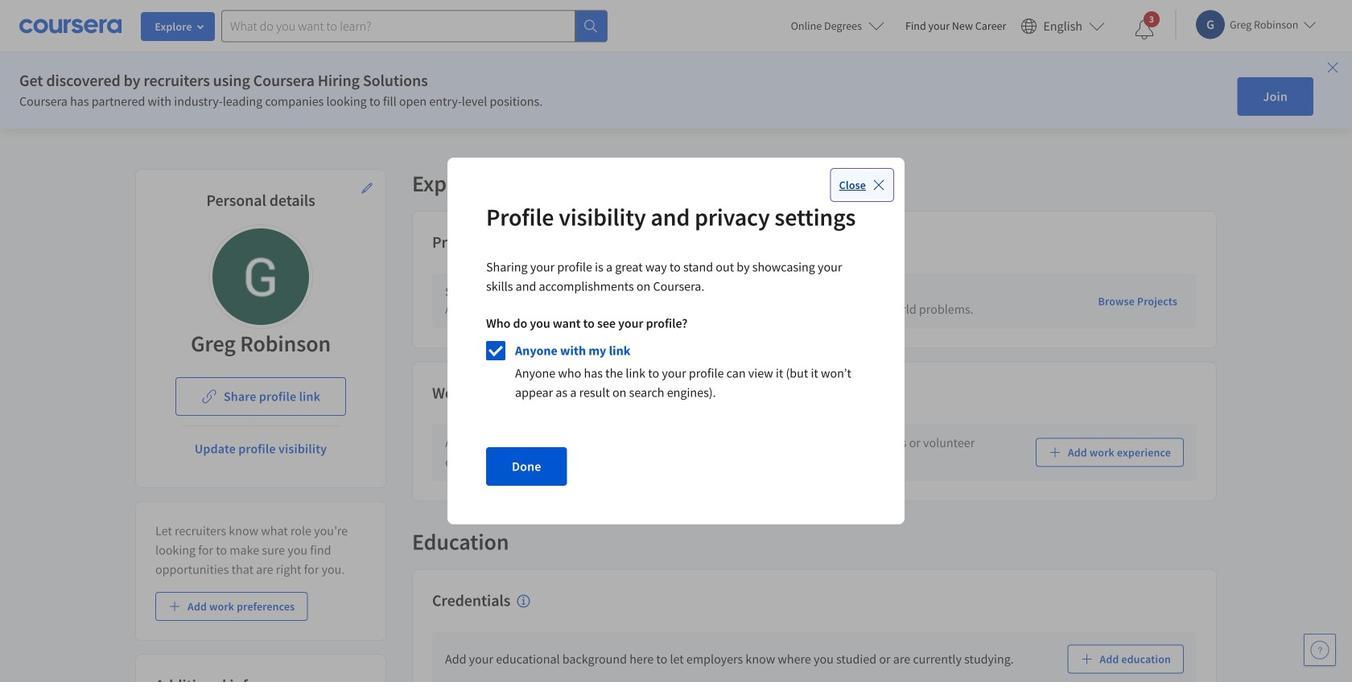 Task type: locate. For each thing, give the bounding box(es) containing it.
information about credentials section image
[[517, 595, 530, 608]]

help center image
[[1311, 641, 1330, 660]]

anyone with my link element
[[486, 335, 866, 409]]

edit personal details. image
[[361, 182, 374, 195]]

None search field
[[221, 10, 608, 42]]

dialog
[[448, 158, 905, 525]]



Task type: describe. For each thing, give the bounding box(es) containing it.
coursera image
[[19, 13, 122, 39]]

profile photo image
[[213, 229, 309, 325]]



Task type: vqa. For each thing, say whether or not it's contained in the screenshot.
Anyone With My Link Element
yes



